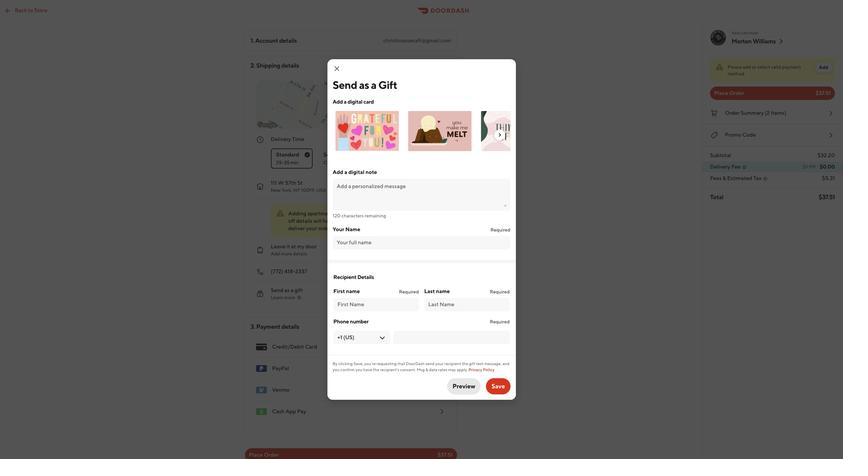 Task type: locate. For each thing, give the bounding box(es) containing it.
details up credit/debit
[[281, 323, 299, 330]]

your for your cart from
[[732, 30, 740, 35]]

total
[[710, 194, 723, 201]]

0 vertical spatial digital
[[347, 99, 363, 105]]

show menu image
[[256, 342, 267, 352]]

1 vertical spatial as
[[284, 287, 290, 294]]

0 vertical spatial the
[[462, 361, 468, 366]]

you're
[[364, 361, 376, 366]]

standard
[[276, 151, 299, 158]]

1 horizontal spatial gift
[[469, 361, 475, 366]]

your
[[306, 225, 317, 232], [435, 361, 444, 366]]

credit/debit card
[[272, 344, 317, 350]]

$37.51
[[816, 90, 831, 96], [819, 194, 835, 201], [437, 452, 453, 458]]

0 vertical spatial &
[[723, 175, 726, 181]]

efficiently
[[355, 218, 380, 224]]

add new payment method image
[[438, 408, 446, 416]]

ny
[[293, 187, 300, 193]]

add right payment
[[819, 65, 828, 70]]

3. payment
[[251, 323, 280, 330]]

adding apartment number and drop off details will help dashers efficiently deliver your order.
[[288, 210, 380, 232]]

privacy policy link
[[469, 367, 495, 373]]

add new payment method image
[[438, 343, 446, 351], [438, 365, 446, 373]]

as inside dialog
[[359, 78, 369, 91]]

order
[[729, 90, 744, 96], [725, 110, 740, 116], [264, 452, 279, 458]]

0 horizontal spatial send
[[271, 287, 283, 294]]

status containing please add or select valid payment method
[[710, 58, 835, 82]]

order inside button
[[725, 110, 740, 116]]

your
[[732, 30, 740, 35], [333, 226, 344, 233]]

christinaovera9@gmail.com
[[383, 37, 451, 44]]

1 vertical spatial send
[[271, 287, 283, 294]]

add down leave at the bottom
[[271, 251, 280, 256]]

1 vertical spatial $37.51
[[819, 194, 835, 201]]

1 vertical spatial &
[[426, 367, 428, 372]]

add button
[[815, 62, 832, 73]]

0 horizontal spatial place order
[[249, 452, 279, 458]]

0 horizontal spatial 25–35 min
[[276, 160, 299, 165]]

0 vertical spatial your
[[306, 225, 317, 232]]

details
[[357, 274, 374, 280]]

promo code button
[[710, 130, 835, 141]]

send as a gift
[[333, 78, 397, 91]]

1 vertical spatial and
[[502, 361, 510, 366]]

1 horizontal spatial place order
[[714, 90, 744, 96]]

1 name from the left
[[346, 288, 360, 295]]

Last name text field
[[428, 301, 506, 308]]

57th
[[285, 180, 296, 186]]

0 vertical spatial as
[[359, 78, 369, 91]]

as for gift
[[359, 78, 369, 91]]

or
[[752, 64, 756, 70]]

delivery for delivery time
[[271, 136, 291, 142]]

digital left card at the top
[[347, 99, 363, 105]]

&
[[723, 175, 726, 181], [426, 367, 428, 372]]

add
[[819, 65, 828, 70], [333, 99, 343, 105], [333, 169, 343, 175], [271, 251, 280, 256]]

required for last name
[[490, 289, 510, 295]]

1 horizontal spatial place
[[714, 90, 728, 96]]

you make me melt image
[[407, 110, 472, 152]]

0 horizontal spatial the
[[373, 367, 379, 372]]

delivery for delivery
[[710, 164, 730, 170]]

adding
[[288, 210, 306, 217]]

0 horizontal spatial 25–35
[[276, 160, 290, 165]]

policy
[[483, 367, 495, 372]]

status
[[710, 58, 835, 82]]

venmo
[[272, 387, 290, 393]]

and right the message,
[[502, 361, 510, 366]]

send for send as a gift
[[333, 78, 357, 91]]

your inside the "adding apartment number and drop off details will help dashers efficiently deliver your order."
[[306, 225, 317, 232]]

more down send as a gift
[[284, 295, 295, 300]]

time
[[344, 160, 354, 165]]

& right msg
[[426, 367, 428, 372]]

send
[[333, 78, 357, 91], [271, 287, 283, 294]]

0 vertical spatial your
[[732, 30, 740, 35]]

last name
[[424, 288, 450, 295]]

option group containing standard
[[271, 143, 446, 169]]

1 vertical spatial min
[[291, 160, 299, 165]]

0 horizontal spatial min
[[291, 160, 299, 165]]

first
[[333, 288, 345, 295]]

the up apply.
[[462, 361, 468, 366]]

2 vertical spatial order
[[264, 452, 279, 458]]

send down close image
[[333, 78, 357, 91]]

0 horizontal spatial gift
[[295, 287, 303, 294]]

number
[[334, 210, 353, 217], [350, 319, 369, 325]]

Add a digital note text field
[[337, 183, 506, 207]]

you down by
[[333, 367, 340, 372]]

cash
[[272, 408, 285, 415]]

name right last
[[436, 288, 450, 295]]

williams
[[753, 38, 776, 45]]

0 horizontal spatial &
[[426, 367, 428, 372]]

at
[[291, 243, 296, 250]]

order summary (2 items)
[[725, 110, 786, 116]]

w
[[278, 180, 284, 186]]

you down save,
[[355, 367, 362, 372]]

back
[[15, 7, 27, 13]]

menu
[[251, 336, 451, 422]]

1 horizontal spatial send
[[333, 78, 357, 91]]

add inside button
[[819, 65, 828, 70]]

25–35 min
[[420, 136, 446, 142], [276, 160, 299, 165]]

1 vertical spatial place
[[249, 452, 263, 458]]

close image
[[333, 65, 341, 73]]

credit/debit
[[272, 344, 304, 350]]

details down adding
[[296, 218, 312, 224]]

learn more
[[271, 295, 295, 300]]

1 vertical spatial place order
[[249, 452, 279, 458]]

schedule
[[323, 151, 347, 158]]

1 horizontal spatial 25–35 min
[[420, 136, 446, 142]]

characters
[[341, 213, 364, 219]]

1 vertical spatial more
[[284, 295, 295, 300]]

1 you from the left
[[333, 367, 340, 372]]

0 vertical spatial send
[[333, 78, 357, 91]]

recipient details
[[333, 274, 374, 280]]

preview
[[453, 383, 475, 390]]

as up card at the top
[[359, 78, 369, 91]]

last
[[424, 288, 435, 295]]

0 vertical spatial and
[[354, 210, 364, 217]]

0 vertical spatial place
[[714, 90, 728, 96]]

send as a gift
[[271, 287, 303, 294]]

required
[[491, 227, 510, 233], [399, 289, 419, 295], [490, 289, 510, 295], [490, 319, 510, 325]]

1 vertical spatial add new payment method image
[[438, 365, 446, 373]]

1 horizontal spatial as
[[359, 78, 369, 91]]

your up rates
[[435, 361, 444, 366]]

10019,
[[301, 187, 316, 193]]

0 horizontal spatial your
[[333, 226, 344, 233]]

0 horizontal spatial delivery
[[271, 136, 291, 142]]

1 add new payment method image from the top
[[438, 343, 446, 351]]

111 w 57th st new york,  ny 10019,  usa
[[271, 180, 326, 193]]

1 vertical spatial gift
[[469, 361, 475, 366]]

2 add new payment method image from the top
[[438, 365, 446, 373]]

and inside the "adding apartment number and drop off details will help dashers efficiently deliver your order."
[[354, 210, 364, 217]]

it
[[287, 243, 290, 250]]

0 vertical spatial number
[[334, 210, 353, 217]]

fees
[[710, 175, 722, 181]]

delivery
[[271, 136, 291, 142], [710, 164, 730, 170]]

1 horizontal spatial min
[[437, 136, 446, 142]]

0 vertical spatial delivery
[[271, 136, 291, 142]]

save button
[[486, 378, 510, 395]]

1 horizontal spatial 25–35
[[420, 136, 436, 142]]

more inside button
[[284, 295, 295, 300]]

details right 2. shipping
[[281, 62, 299, 69]]

send inside dialog
[[333, 78, 357, 91]]

add left card at the top
[[333, 99, 343, 105]]

0 vertical spatial add new payment method image
[[438, 343, 446, 351]]

1 vertical spatial your
[[333, 226, 344, 233]]

help
[[323, 218, 334, 224]]

your down will
[[306, 225, 317, 232]]

1 vertical spatial order
[[725, 110, 740, 116]]

option group
[[271, 143, 446, 169]]

add down choose
[[333, 169, 343, 175]]

delivery up 'standard'
[[271, 136, 291, 142]]

1 vertical spatial digital
[[348, 169, 364, 175]]

details down my
[[293, 251, 307, 256]]

number right phone
[[350, 319, 369, 325]]

1 vertical spatial your
[[435, 361, 444, 366]]

1 vertical spatial the
[[373, 367, 379, 372]]

1 horizontal spatial name
[[436, 288, 450, 295]]

load more cards image
[[497, 132, 502, 138]]

number inside send as a gift dialog
[[350, 319, 369, 325]]

and left the drop
[[354, 210, 364, 217]]

gift up "learn more" button
[[295, 287, 303, 294]]

0 vertical spatial 25–35
[[420, 136, 436, 142]]

please
[[728, 64, 742, 70]]

add a digital card
[[333, 99, 374, 105]]

your inside send as a gift dialog
[[333, 226, 344, 233]]

store
[[34, 7, 47, 13]]

1. account details
[[251, 37, 297, 44]]

0 horizontal spatial your
[[306, 225, 317, 232]]

delivery down subtotal
[[710, 164, 730, 170]]

leave it at my door add more details
[[271, 243, 317, 256]]

None radio
[[271, 148, 313, 169], [318, 148, 381, 169], [271, 148, 313, 169], [318, 148, 381, 169]]

digital down time
[[348, 169, 364, 175]]

0 vertical spatial 25–35 min
[[420, 136, 446, 142]]

418-
[[284, 268, 295, 275]]

2337
[[295, 268, 307, 275]]

gift up privacy
[[469, 361, 475, 366]]

number inside the "adding apartment number and drop off details will help dashers efficiently deliver your order."
[[334, 210, 353, 217]]

name right the first
[[346, 288, 360, 295]]

a left gift
[[371, 78, 376, 91]]

Your Name text field
[[337, 239, 506, 246]]

details right 1. account
[[279, 37, 297, 44]]

1 horizontal spatial your
[[732, 30, 740, 35]]

apartment
[[307, 210, 333, 217]]

1 horizontal spatial and
[[502, 361, 510, 366]]

more down 'it'
[[281, 251, 292, 256]]

estimated
[[727, 175, 752, 181]]

0 horizontal spatial as
[[284, 287, 290, 294]]

as up "learn more" button
[[284, 287, 290, 294]]

name
[[345, 226, 360, 233]]

0 horizontal spatial you
[[333, 367, 340, 372]]

and
[[354, 210, 364, 217], [502, 361, 510, 366]]

0 horizontal spatial and
[[354, 210, 364, 217]]

your down dashers
[[333, 226, 344, 233]]

digital for note
[[348, 169, 364, 175]]

0 vertical spatial more
[[281, 251, 292, 256]]

learn more button
[[271, 294, 302, 301]]

fee
[[732, 164, 741, 170]]

1 horizontal spatial you
[[355, 367, 362, 372]]

as
[[359, 78, 369, 91], [284, 287, 290, 294]]

0 vertical spatial gift
[[295, 287, 303, 294]]

120 characters remaining status
[[333, 212, 510, 219]]

add new payment method image for credit/debit card
[[438, 343, 446, 351]]

number up dashers
[[334, 210, 353, 217]]

1. account
[[251, 37, 278, 44]]

1 vertical spatial number
[[350, 319, 369, 325]]

add inside leave it at my door add more details
[[271, 251, 280, 256]]

1 horizontal spatial delivery
[[710, 164, 730, 170]]

send up learn
[[271, 287, 283, 294]]

requesting
[[377, 361, 397, 366]]

add new payment method image right the data
[[438, 365, 446, 373]]

your left the cart
[[732, 30, 740, 35]]

the right have
[[373, 367, 379, 372]]

add
[[743, 64, 751, 70]]

1 horizontal spatial your
[[435, 361, 444, 366]]

& right fees
[[723, 175, 726, 181]]

2 name from the left
[[436, 288, 450, 295]]

add for add a digital note
[[333, 169, 343, 175]]

paypal
[[272, 365, 289, 372]]

(772) 418-2337
[[271, 268, 307, 275]]

0 vertical spatial min
[[437, 136, 446, 142]]

1 vertical spatial delivery
[[710, 164, 730, 170]]

add new payment method image up the "recipient"
[[438, 343, 446, 351]]

0 horizontal spatial name
[[346, 288, 360, 295]]

a left time
[[341, 160, 343, 165]]

25–35
[[420, 136, 436, 142], [276, 160, 290, 165]]

text
[[476, 361, 484, 366]]

more inside leave it at my door add more details
[[281, 251, 292, 256]]



Task type: vqa. For each thing, say whether or not it's contained in the screenshot.
Please
yes



Task type: describe. For each thing, give the bounding box(es) containing it.
gift inside by clicking save, you're requesting that doordash send your recipient the gift text message, and you confirm you have the recipient's consent. msg & data rates may apply.
[[469, 361, 475, 366]]

by clicking save, you're requesting that doordash send your recipient the gift text message, and you confirm you have the recipient's consent. msg & data rates may apply.
[[333, 361, 510, 372]]

$32.20
[[818, 152, 835, 159]]

recipient
[[445, 361, 461, 366]]

details for 1. account details
[[279, 37, 297, 44]]

0 vertical spatial $37.51
[[816, 90, 831, 96]]

add a digital note
[[333, 169, 377, 175]]

promo
[[725, 132, 741, 138]]

learn
[[271, 295, 283, 300]]

please add or select valid payment method
[[728, 64, 801, 76]]

add for add a digital card
[[333, 99, 343, 105]]

app
[[286, 408, 296, 415]]

apply.
[[457, 367, 468, 372]]

menu containing credit/debit card
[[251, 336, 451, 422]]

subtotal
[[710, 152, 731, 159]]

First name text field
[[337, 301, 415, 308]]

(772) 418-2337 button
[[251, 263, 446, 281]]

summary
[[741, 110, 764, 116]]

details inside the "adding apartment number and drop off details will help dashers efficiently deliver your order."
[[296, 218, 312, 224]]

0 horizontal spatial place
[[249, 452, 263, 458]]

drop
[[365, 210, 376, 217]]

by
[[333, 361, 338, 366]]

note
[[366, 169, 377, 175]]

privacy policy
[[469, 367, 495, 372]]

card
[[305, 344, 317, 350]]

morton
[[732, 38, 752, 45]]

digital for card
[[347, 99, 363, 105]]

(772)
[[271, 268, 283, 275]]

gift
[[378, 78, 397, 91]]

120
[[333, 213, 341, 219]]

rates
[[438, 367, 447, 372]]

required for your name
[[491, 227, 510, 233]]

york,
[[282, 187, 292, 193]]

2. shipping details
[[251, 62, 299, 69]]

and inside by clicking save, you're requesting that doordash send your recipient the gift text message, and you confirm you have the recipient's consent. msg & data rates may apply.
[[502, 361, 510, 366]]

code
[[742, 132, 756, 138]]

morton williams
[[732, 38, 776, 45]]

adding apartment number and drop off details will help dashers efficiently deliver your order. button
[[271, 204, 426, 238]]

name for last name
[[436, 288, 450, 295]]

msg
[[417, 367, 425, 372]]

privacy
[[469, 367, 482, 372]]

valid
[[771, 64, 781, 70]]

2 you from the left
[[355, 367, 362, 372]]

pay
[[297, 408, 306, 415]]

preview button
[[447, 378, 481, 395]]

your cart from
[[732, 30, 758, 35]]

0 vertical spatial order
[[729, 90, 744, 96]]

add new payment method image for paypal
[[438, 365, 446, 373]]

$1.99
[[803, 164, 816, 170]]

a inside schedule for later choose a time
[[341, 160, 343, 165]]

remaining
[[365, 213, 386, 219]]

cash app pay
[[272, 408, 306, 415]]

send
[[426, 361, 435, 366]]

3. payment details
[[251, 323, 299, 330]]

1 horizontal spatial the
[[462, 361, 468, 366]]

your inside by clicking save, you're requesting that doordash send your recipient the gift text message, and you confirm you have the recipient's consent. msg & data rates may apply.
[[435, 361, 444, 366]]

your for your name
[[333, 226, 344, 233]]

save,
[[354, 361, 364, 366]]

1 vertical spatial 25–35 min
[[276, 160, 299, 165]]

may
[[448, 367, 456, 372]]

have
[[363, 367, 372, 372]]

consent.
[[400, 367, 416, 372]]

cart
[[741, 30, 749, 35]]

a up "learn more" button
[[291, 287, 294, 294]]

$5.31
[[822, 175, 835, 181]]

phone
[[333, 319, 349, 325]]

(2
[[765, 110, 770, 116]]

promo code
[[725, 132, 756, 138]]

method
[[728, 71, 745, 76]]

tax
[[753, 175, 762, 181]]

message,
[[484, 361, 502, 366]]

a down time
[[344, 169, 347, 175]]

save
[[492, 383, 505, 390]]

select
[[757, 64, 770, 70]]

data
[[429, 367, 437, 372]]

new
[[271, 187, 281, 193]]

add for add
[[819, 65, 828, 70]]

from
[[749, 30, 758, 35]]

a left card at the top
[[344, 99, 347, 105]]

back to store
[[15, 7, 47, 13]]

adding apartment number and drop off details will help dashers efficiently deliver your order. status
[[271, 204, 426, 238]]

order summary (2 items) button
[[710, 108, 835, 119]]

required for phone number
[[490, 319, 510, 325]]

for
[[348, 151, 355, 158]]

as for gift
[[284, 287, 290, 294]]

0 vertical spatial place order
[[714, 90, 744, 96]]

recipient's
[[380, 367, 399, 372]]

& inside by clicking save, you're requesting that doordash send your recipient the gift text message, and you confirm you have the recipient's consent. msg & data rates may apply.
[[426, 367, 428, 372]]

phone number
[[333, 319, 369, 325]]

confirm
[[340, 367, 355, 372]]

2 vertical spatial $37.51
[[437, 452, 453, 458]]

details for 2. shipping details
[[281, 62, 299, 69]]

leave
[[271, 243, 286, 250]]

off
[[288, 218, 295, 224]]

will
[[313, 218, 322, 224]]

clicking
[[338, 361, 353, 366]]

your name
[[333, 226, 360, 233]]

send as a gift dialog
[[327, 59, 547, 400]]

111
[[271, 180, 277, 186]]

2. shipping
[[251, 62, 280, 69]]

card
[[363, 99, 374, 105]]

1 vertical spatial 25–35
[[276, 160, 290, 165]]

details for 3. payment details
[[281, 323, 299, 330]]

dashers
[[335, 218, 354, 224]]

1 horizontal spatial &
[[723, 175, 726, 181]]

choose
[[323, 160, 340, 165]]

grateful for you image
[[335, 110, 399, 152]]

name for first name
[[346, 288, 360, 295]]

send for send as a gift
[[271, 287, 283, 294]]

required for first name
[[399, 289, 419, 295]]

details inside leave it at my door add more details
[[293, 251, 307, 256]]

door
[[305, 243, 317, 250]]



